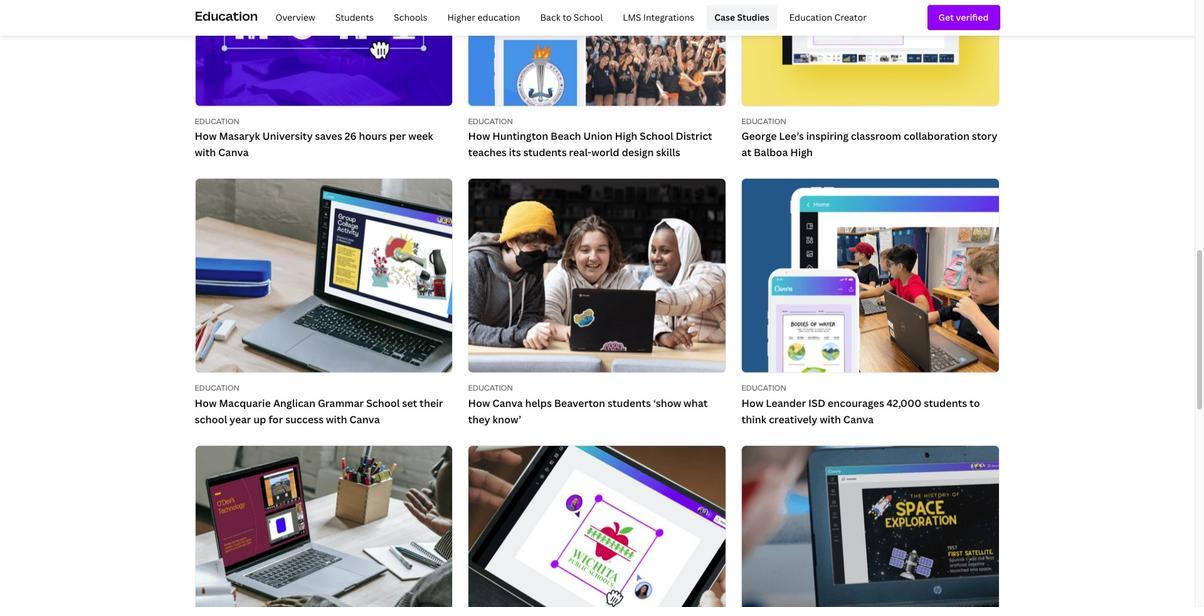 Task type: vqa. For each thing, say whether or not it's contained in the screenshot.
middle the students
yes



Task type: describe. For each thing, give the bounding box(es) containing it.
students
[[335, 11, 374, 23]]

overview
[[275, 11, 315, 23]]

inspiring
[[806, 129, 849, 143]]

lee's
[[779, 129, 804, 143]]

canva inside education how macquarie anglican grammar school set their school year up for success with canva
[[350, 412, 380, 426]]

education for education how canva helps beaverton students 'show what they know'
[[468, 383, 513, 393]]

leander
[[766, 396, 806, 410]]

success
[[285, 412, 324, 426]]

isd
[[808, 396, 825, 410]]

collaboration
[[904, 129, 970, 143]]

42,000
[[887, 396, 922, 410]]

anglican
[[273, 396, 315, 410]]

education george lee's inspiring classroom collaboration story at balboa high
[[742, 116, 998, 159]]

macquarie
[[219, 396, 271, 410]]

get verified image
[[939, 11, 989, 25]]

students inside education how leander isd encourages 42,000 students to think creatively with canva
[[924, 396, 967, 410]]

higher education
[[447, 11, 520, 23]]

'show
[[653, 396, 681, 410]]

its
[[509, 145, 521, 159]]

integrations
[[643, 11, 694, 23]]

education for education
[[195, 7, 258, 24]]

case studies link
[[707, 5, 777, 30]]

education creator
[[789, 11, 867, 23]]

education how macquarie anglican grammar school set their school year up for success with canva
[[195, 383, 443, 426]]

education for education how macquarie anglican grammar school set their school year up for success with canva
[[195, 383, 239, 393]]

students link
[[328, 5, 381, 30]]

per
[[389, 129, 406, 143]]

how for how masaryk university saves 26 hours per week with canva
[[195, 129, 217, 143]]

saves
[[315, 129, 342, 143]]

high inside education george lee's inspiring classroom collaboration story at balboa high
[[790, 145, 813, 159]]

with inside education how macquarie anglican grammar school set their school year up for success with canva
[[326, 412, 347, 426]]

higher
[[447, 11, 475, 23]]

canva design files shown in desktop and mobile interfaces image
[[469, 179, 726, 373]]

education for education how masaryk university saves 26 hours per week with canva
[[195, 116, 239, 126]]

beaverton
[[554, 396, 605, 410]]

education how leander isd encourages 42,000 students to think creatively with canva
[[742, 383, 980, 426]]

canva inside education how leander isd encourages 42,000 students to think creatively with canva
[[843, 412, 874, 426]]

set
[[402, 396, 417, 410]]

world
[[592, 145, 619, 159]]

week
[[408, 129, 433, 143]]

school inside menu bar
[[574, 11, 603, 23]]

case
[[714, 11, 735, 23]]

encourages
[[828, 396, 884, 410]]

masaryk
[[219, 129, 260, 143]]

for
[[269, 412, 283, 426]]

beach
[[551, 129, 581, 143]]

lms
[[623, 11, 641, 23]]

menu bar inside education element
[[263, 5, 874, 30]]

school inside education how huntington beach union high school district teaches its students real-world design skills
[[640, 129, 673, 143]]

know'
[[493, 412, 521, 426]]

think
[[742, 412, 767, 426]]

lms integrations
[[623, 11, 694, 23]]



Task type: locate. For each thing, give the bounding box(es) containing it.
school up skills at the top of the page
[[640, 129, 673, 143]]

education for education how leander isd encourages 42,000 students to think creatively with canva
[[742, 383, 786, 393]]

education for education how huntington beach union high school district teaches its students real-world design skills
[[468, 116, 513, 126]]

helps
[[525, 396, 552, 410]]

to
[[563, 11, 572, 23], [970, 396, 980, 410]]

education how masaryk university saves 26 hours per week with canva
[[195, 116, 433, 159]]

school
[[195, 412, 227, 426]]

district
[[676, 129, 712, 143]]

0 horizontal spatial students
[[523, 145, 567, 159]]

back to school
[[540, 11, 603, 23]]

education inside education george lee's inspiring classroom collaboration story at balboa high
[[742, 116, 786, 126]]

2 horizontal spatial school
[[640, 129, 673, 143]]

students
[[523, 145, 567, 159], [608, 396, 651, 410], [924, 396, 967, 410]]

high inside education how huntington beach union high school district teaches its students real-world design skills
[[615, 129, 637, 143]]

how for how canva helps beaverton students 'show what they know'
[[468, 396, 490, 410]]

how inside education how macquarie anglican grammar school set their school year up for success with canva
[[195, 396, 217, 410]]

canva
[[218, 145, 249, 159], [492, 396, 523, 410], [350, 412, 380, 426], [843, 412, 874, 426]]

grammar
[[318, 396, 364, 410]]

schools link
[[386, 5, 435, 30]]

how inside education how leander isd encourages 42,000 students to think creatively with canva
[[742, 396, 764, 410]]

up
[[253, 412, 266, 426]]

education inside education how masaryk university saves 26 hours per week with canva
[[195, 116, 239, 126]]

studies
[[737, 11, 769, 23]]

union
[[583, 129, 613, 143]]

university
[[262, 129, 313, 143]]

1 vertical spatial school
[[640, 129, 673, 143]]

canva down masaryk
[[218, 145, 249, 159]]

how for how macquarie anglican grammar school set their school year up for success with canva
[[195, 396, 217, 410]]

schools
[[394, 11, 427, 23]]

hours
[[359, 129, 387, 143]]

canva up know'
[[492, 396, 523, 410]]

education
[[195, 7, 258, 24], [789, 11, 832, 23], [195, 116, 239, 126], [468, 116, 513, 126], [742, 116, 786, 126], [195, 383, 239, 393], [468, 383, 513, 393], [742, 383, 786, 393]]

teaches
[[468, 145, 507, 159]]

school inside education how macquarie anglican grammar school set their school year up for success with canva
[[366, 396, 400, 410]]

o'dea high school canva design on laptop image
[[195, 446, 453, 607]]

2 vertical spatial school
[[366, 396, 400, 410]]

1 vertical spatial high
[[790, 145, 813, 159]]

0 horizontal spatial school
[[366, 396, 400, 410]]

canva inside education how canva helps beaverton students 'show what they know'
[[492, 396, 523, 410]]

education creator link
[[782, 5, 874, 30]]

students down beach
[[523, 145, 567, 159]]

education inside education how canva helps beaverton students 'show what they know'
[[468, 383, 513, 393]]

education
[[478, 11, 520, 23]]

how for how huntington beach union high school district teaches its students real-world design skills
[[468, 129, 490, 143]]

school left set
[[366, 396, 400, 410]]

1 horizontal spatial school
[[574, 11, 603, 23]]

high up design
[[615, 129, 637, 143]]

students inside education how huntington beach union high school district teaches its students real-world design skills
[[523, 145, 567, 159]]

lms integrations link
[[615, 5, 702, 30]]

high
[[615, 129, 637, 143], [790, 145, 813, 159]]

1 horizontal spatial students
[[608, 396, 651, 410]]

at
[[742, 145, 752, 159]]

back
[[540, 11, 561, 23]]

classroom
[[851, 129, 901, 143]]

george
[[742, 129, 777, 143]]

education how huntington beach union high school district teaches its students real-world design skills
[[468, 116, 712, 159]]

canva down grammar
[[350, 412, 380, 426]]

how up teaches
[[468, 129, 490, 143]]

0 horizontal spatial with
[[195, 145, 216, 159]]

education for education george lee's inspiring classroom collaboration story at balboa high
[[742, 116, 786, 126]]

how inside education how canva helps beaverton students 'show what they know'
[[468, 396, 490, 410]]

how up 'school'
[[195, 396, 217, 410]]

how up think
[[742, 396, 764, 410]]

how for how leander isd encourages 42,000 students to think creatively with canva
[[742, 396, 764, 410]]

education how canva helps beaverton students 'show what they know'
[[468, 383, 708, 426]]

26
[[345, 129, 357, 143]]

their
[[420, 396, 443, 410]]

2 horizontal spatial students
[[924, 396, 967, 410]]

how
[[195, 129, 217, 143], [468, 129, 490, 143], [195, 396, 217, 410], [468, 396, 490, 410], [742, 396, 764, 410]]

higher education link
[[440, 5, 528, 30]]

0 vertical spatial high
[[615, 129, 637, 143]]

with
[[195, 145, 216, 159], [326, 412, 347, 426], [820, 412, 841, 426]]

creatively
[[769, 412, 818, 426]]

case studies
[[714, 11, 769, 23]]

huntington
[[492, 129, 548, 143]]

how up they
[[468, 396, 490, 410]]

students right 42,000
[[924, 396, 967, 410]]

1 vertical spatial to
[[970, 396, 980, 410]]

2 horizontal spatial with
[[820, 412, 841, 426]]

overview link
[[268, 5, 323, 30]]

year
[[230, 412, 251, 426]]

leander school district thumbnail image
[[742, 179, 999, 373]]

1 horizontal spatial with
[[326, 412, 347, 426]]

education inside education how leander isd encourages 42,000 students to think creatively with canva
[[742, 383, 786, 393]]

students left the 'show
[[608, 396, 651, 410]]

menu bar
[[263, 5, 874, 30]]

to inside education how leander isd encourages 42,000 students to think creatively with canva
[[970, 396, 980, 410]]

1 horizontal spatial high
[[790, 145, 813, 159]]

what
[[684, 396, 708, 410]]

back to school link
[[533, 5, 610, 30]]

0 vertical spatial school
[[574, 11, 603, 23]]

with inside education how masaryk university saves 26 hours per week with canva
[[195, 145, 216, 159]]

0 horizontal spatial high
[[615, 129, 637, 143]]

design
[[622, 145, 654, 159]]

school right back
[[574, 11, 603, 23]]

education inside education how macquarie anglican grammar school set their school year up for success with canva
[[195, 383, 239, 393]]

high down lee's
[[790, 145, 813, 159]]

balboa
[[754, 145, 788, 159]]

how left masaryk
[[195, 129, 217, 143]]

0 horizontal spatial to
[[563, 11, 572, 23]]

students inside education how canva helps beaverton students 'show what they know'
[[608, 396, 651, 410]]

education for education creator
[[789, 11, 832, 23]]

canva down encourages
[[843, 412, 874, 426]]

story
[[972, 129, 998, 143]]

how inside education how huntington beach union high school district teaches its students real-world design skills
[[468, 129, 490, 143]]

real-
[[569, 145, 592, 159]]

canva inside education how masaryk university saves 26 hours per week with canva
[[218, 145, 249, 159]]

menu bar containing overview
[[263, 5, 874, 30]]

school
[[574, 11, 603, 23], [640, 129, 673, 143], [366, 396, 400, 410]]

0 vertical spatial to
[[563, 11, 572, 23]]

education element
[[195, 0, 1000, 35]]

skills
[[656, 145, 680, 159]]

with inside education how leander isd encourages 42,000 students to think creatively with canva
[[820, 412, 841, 426]]

1 horizontal spatial to
[[970, 396, 980, 410]]

they
[[468, 412, 490, 426]]

to inside menu bar
[[563, 11, 572, 23]]

creator
[[834, 11, 867, 23]]

education inside education how huntington beach union high school district teaches its students real-world design skills
[[468, 116, 513, 126]]

how inside education how masaryk university saves 26 hours per week with canva
[[195, 129, 217, 143]]



